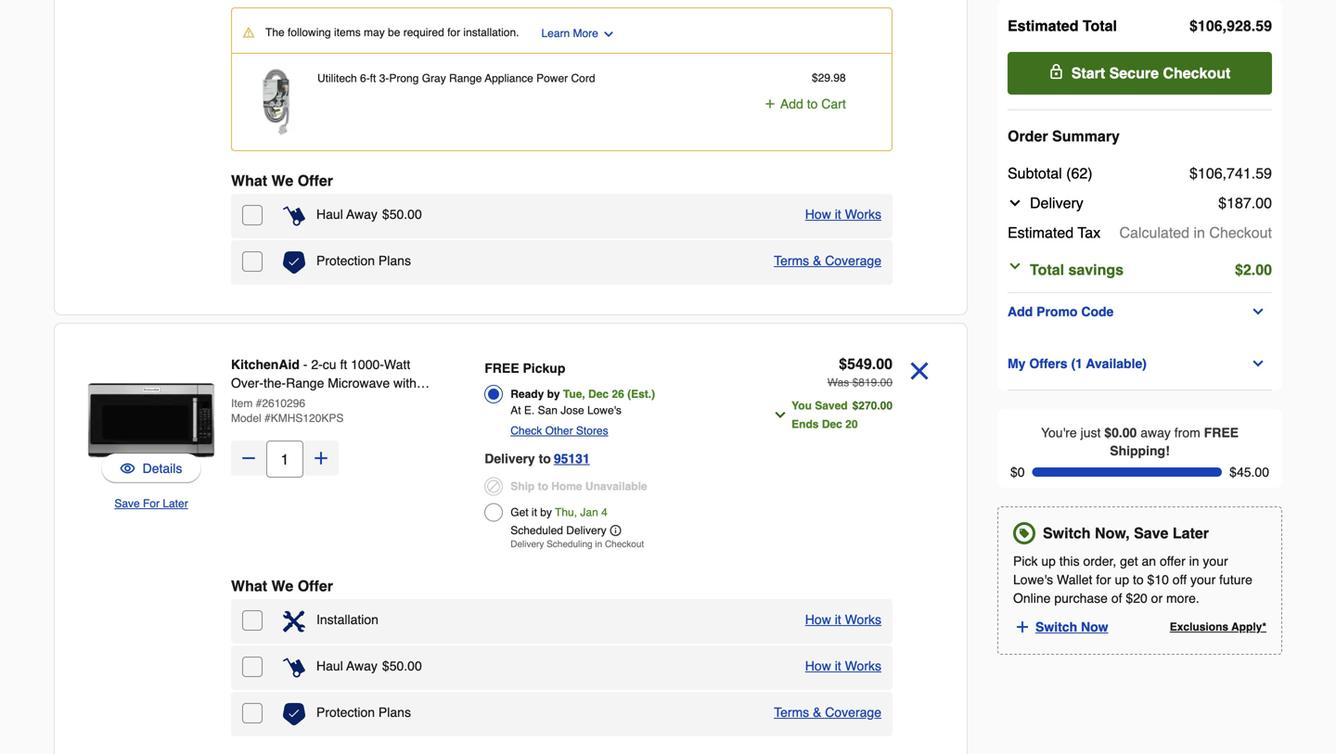 Task type: describe. For each thing, give the bounding box(es) containing it.
pick
[[1013, 554, 1038, 569]]

$20
[[1126, 591, 1148, 606]]

how it works for works
[[805, 612, 882, 627]]

add promo code link
[[1008, 301, 1272, 323]]

how it works button for works
[[805, 611, 882, 629]]

estimated for estimated total
[[1008, 17, 1079, 34]]

estimated tax
[[1008, 224, 1101, 241]]

what for installation
[[231, 578, 267, 595]]

what we offer for installation
[[231, 578, 333, 595]]

106,928
[[1198, 17, 1252, 34]]

secure
[[1110, 64, 1159, 82]]

2
[[1243, 261, 1252, 278]]

terms & coverage for terms & coverage button associated with protection plan filled icon
[[774, 253, 882, 268]]

at
[[511, 404, 521, 417]]

promo
[[1037, 304, 1078, 319]]

over-
[[231, 376, 264, 391]]

warning image
[[243, 27, 254, 38]]

future
[[1220, 573, 1253, 588]]

offer for installation
[[298, 578, 333, 595]]

add for add to cart
[[780, 97, 803, 111]]

$ right just
[[1105, 425, 1112, 440]]

$ 187 .00
[[1219, 194, 1272, 212]]

270
[[859, 400, 877, 413]]

get it by thu, jan 4
[[511, 506, 608, 519]]

item
[[231, 397, 253, 410]]

secure image
[[1049, 64, 1064, 79]]

info image
[[610, 525, 621, 536]]

in inside pick up this order, get an offer in your lowe's wallet for up to $10 off your future online purchase of $20 or more.
[[1189, 554, 1200, 569]]

$ 106,928 . 59
[[1190, 17, 1272, 34]]

6-ft 3-prong gray range appliance power cord image
[[243, 69, 310, 135]]

pick up this order, get an offer in your lowe's wallet for up to $10 off your future online purchase of $20 or more.
[[1013, 554, 1253, 606]]

calculated in checkout
[[1120, 224, 1272, 241]]

chevron down image inside add promo code link
[[1251, 304, 1266, 319]]

wallet
[[1057, 573, 1093, 588]]

it inside option group
[[532, 506, 537, 519]]

50 for haul away filled image
[[389, 659, 404, 674]]

0 horizontal spatial with
[[231, 413, 254, 428]]

3 how it works button from the top
[[805, 657, 882, 676]]

26
[[612, 388, 624, 401]]

ends
[[792, 418, 819, 431]]

lowe's inside pick up this order, get an offer in your lowe's wallet for up to $10 off your future online purchase of $20 or more.
[[1013, 573, 1053, 588]]

it for how it works button for coverage
[[835, 207, 841, 222]]

3-
[[379, 72, 389, 85]]

away for haul away filled icon
[[346, 207, 378, 222]]

. for 106,928
[[1252, 17, 1256, 34]]

95131 button
[[554, 448, 590, 470]]

scheduled
[[511, 524, 563, 537]]

1 horizontal spatial up
[[1115, 573, 1130, 588]]

(62)
[[1066, 165, 1093, 182]]

0 vertical spatial range
[[449, 72, 482, 85]]

following
[[288, 26, 331, 39]]

819
[[859, 376, 877, 389]]

now
[[1081, 620, 1109, 635]]

(stainless
[[327, 394, 384, 409]]

unavailable
[[585, 480, 647, 493]]

switch now button
[[1013, 615, 1125, 640]]

san
[[538, 404, 558, 417]]

you're just $ 0.00
[[1041, 425, 1137, 440]]

installation.
[[463, 26, 519, 39]]

away
[[1141, 425, 1171, 440]]

cooking
[[276, 394, 324, 409]]

106,741
[[1198, 165, 1252, 182]]

1 vertical spatial later
[[1173, 525, 1209, 542]]

terms & coverage button for protection plan filled image
[[774, 703, 882, 722]]

& for terms & coverage button corresponding to protection plan filled image
[[813, 705, 822, 720]]

steel
[[388, 394, 417, 409]]

1000-
[[351, 357, 384, 372]]

away from
[[1141, 425, 1201, 440]]

off
[[1173, 573, 1187, 588]]

model
[[231, 412, 261, 425]]

$ left 98
[[812, 71, 818, 84]]

(est.)
[[627, 388, 655, 401]]

at e. san jose lowe's check other stores
[[511, 404, 622, 438]]

0 vertical spatial in
[[1194, 224, 1205, 241]]

my offers (1 available)
[[1008, 356, 1147, 371]]

switch for switch now, save later
[[1043, 525, 1091, 542]]

$ 106,741 . 59
[[1190, 165, 1272, 182]]

0 horizontal spatial dec
[[588, 388, 609, 401]]

shipping!
[[1110, 444, 1170, 459]]

add for add promo code
[[1008, 304, 1033, 319]]

order
[[1008, 128, 1048, 145]]

ready
[[511, 388, 544, 401]]

jose
[[561, 404, 584, 417]]

switch for switch now
[[1036, 620, 1078, 635]]

code
[[1081, 304, 1114, 319]]

1 vertical spatial plus image
[[312, 449, 330, 468]]

haul for haul away filled image
[[316, 659, 343, 674]]

coverage for terms & coverage button corresponding to protection plan filled image
[[825, 705, 882, 720]]

4
[[601, 506, 608, 519]]

6-
[[360, 72, 370, 85]]

ft for 6-
[[370, 72, 376, 85]]

tag filled image
[[1016, 525, 1033, 542]]

add to cart
[[780, 97, 846, 111]]

protection plans for protection plan filled icon
[[316, 253, 411, 268]]

checkout for start secure checkout
[[1163, 64, 1231, 82]]

scheduled delivery
[[511, 524, 607, 537]]

$ down 106,741
[[1219, 194, 1227, 212]]

learn more
[[541, 27, 598, 40]]

more
[[573, 27, 598, 40]]

0 horizontal spatial chevron down image
[[602, 28, 615, 41]]

pickup
[[523, 361, 566, 376]]

apply*
[[1232, 621, 1267, 634]]

the following items may be required for installation.
[[265, 26, 519, 39]]

how for how
[[805, 612, 831, 627]]

$10
[[1148, 573, 1169, 588]]

$ down calculated in checkout
[[1235, 261, 1243, 278]]

98
[[834, 71, 846, 84]]

0 vertical spatial by
[[547, 388, 560, 401]]

$ inside 'you saved $ 270 .00 ends dec 20'
[[852, 400, 859, 413]]

3 works from the top
[[845, 659, 882, 674]]

$ 2 .00
[[1235, 261, 1272, 278]]

the
[[265, 26, 285, 39]]

$ right haul away filled icon
[[382, 207, 389, 222]]

order,
[[1083, 554, 1117, 569]]

protection plan filled image
[[283, 703, 305, 726]]

coverage for terms & coverage button associated with protection plan filled icon
[[825, 253, 882, 268]]

delivery for delivery scheduling in checkout
[[511, 539, 544, 550]]

you're
[[1041, 425, 1077, 440]]

it for first how it works button from the bottom of the page
[[835, 659, 841, 674]]

my
[[1008, 356, 1026, 371]]

59 for $ 106,928 . 59
[[1256, 17, 1272, 34]]

power
[[537, 72, 568, 85]]

switch now, save later
[[1043, 525, 1209, 542]]

terms for terms & coverage button associated with protection plan filled icon
[[774, 253, 809, 268]]

free for free pickup
[[485, 361, 519, 376]]

start
[[1072, 64, 1105, 82]]

for inside pick up this order, get an offer in your lowe's wallet for up to $10 off your future online purchase of $20 or more.
[[1096, 573, 1111, 588]]

of
[[1112, 591, 1122, 606]]

subtotal (62)
[[1008, 165, 1093, 182]]

offers
[[1029, 356, 1068, 371]]

50 for haul away filled icon
[[389, 207, 404, 222]]

1 vertical spatial in
[[595, 539, 602, 550]]

haul for haul away filled icon
[[316, 207, 343, 222]]

to inside pick up this order, get an offer in your lowe's wallet for up to $10 off your future online purchase of $20 or more.
[[1133, 573, 1144, 588]]

free shipping!
[[1110, 425, 1239, 459]]

2-
[[311, 357, 323, 372]]

we for installation
[[271, 578, 294, 595]]

stores
[[576, 425, 608, 438]]

the-
[[264, 376, 286, 391]]

minus image
[[239, 449, 258, 468]]

haul away $ 50 .00 for haul away filled icon
[[316, 207, 422, 222]]

summary
[[1052, 128, 1120, 145]]



Task type: vqa. For each thing, say whether or not it's contained in the screenshot.
5 to the right
no



Task type: locate. For each thing, give the bounding box(es) containing it.
was
[[828, 376, 849, 389]]

microwave
[[328, 376, 390, 391]]

1 horizontal spatial chevron down image
[[773, 408, 788, 423]]

0 vertical spatial how it works
[[805, 207, 882, 222]]

1 horizontal spatial total
[[1083, 17, 1117, 34]]

save
[[114, 497, 140, 510], [1134, 525, 1169, 542]]

later right the for
[[163, 497, 188, 510]]

dec left 26
[[588, 388, 609, 401]]

3 how from the top
[[805, 659, 831, 674]]

you
[[792, 400, 812, 413]]

0 vertical spatial total
[[1083, 17, 1117, 34]]

delivery to 95131
[[485, 451, 590, 466]]

add left promo
[[1008, 304, 1033, 319]]

up up of
[[1115, 573, 1130, 588]]

1 vertical spatial away
[[346, 659, 378, 674]]

get
[[511, 506, 529, 519]]

59 right 106,928
[[1256, 17, 1272, 34]]

2-cu ft 1000-watt over-the-range microwave with sensor cooking (stainless steel with printshield finish) image
[[84, 354, 218, 487]]

details button
[[101, 454, 201, 484], [120, 459, 182, 478]]

2 terms & coverage button from the top
[[774, 703, 882, 722]]

2 vertical spatial .
[[1252, 165, 1256, 182]]

later inside "button"
[[163, 497, 188, 510]]

2 protection plans from the top
[[316, 705, 411, 720]]

protection for protection plan filled icon
[[316, 253, 375, 268]]

ft inside 2-cu ft 1000-watt over-the-range microwave with sensor cooking (stainless steel with printshield finish)
[[340, 357, 347, 372]]

chevron down image inside the my offers (1 available) link
[[1251, 356, 1266, 371]]

1 horizontal spatial with
[[394, 376, 417, 391]]

1 horizontal spatial save
[[1134, 525, 1169, 542]]

free inside free shipping!
[[1204, 425, 1239, 440]]

1 50 from the top
[[389, 207, 404, 222]]

1 vertical spatial &
[[813, 705, 822, 720]]

ft left 3-
[[370, 72, 376, 85]]

0 vertical spatial how
[[805, 207, 831, 222]]

save inside "button"
[[114, 497, 140, 510]]

1 works from the top
[[845, 207, 882, 222]]

add item to cart element
[[780, 95, 846, 113]]

we up haul away filled icon
[[271, 172, 294, 189]]

1 vertical spatial switch
[[1036, 620, 1078, 635]]

1 what we offer from the top
[[231, 172, 333, 189]]

1 protection plans from the top
[[316, 253, 411, 268]]

-
[[303, 357, 308, 372]]

$ up start secure checkout
[[1190, 17, 1198, 34]]

kitchenaid -
[[231, 357, 311, 372]]

terms for terms & coverage button corresponding to protection plan filled image
[[774, 705, 809, 720]]

remove item image
[[904, 355, 935, 387]]

0 horizontal spatial for
[[447, 26, 460, 39]]

1 vertical spatial coverage
[[825, 705, 882, 720]]

saved
[[815, 400, 848, 413]]

to for cart
[[807, 97, 818, 111]]

offer up haul away filled icon
[[298, 172, 333, 189]]

2 50 from the top
[[389, 659, 404, 674]]

$ up 20
[[852, 400, 859, 413]]

switch right plus icon
[[1036, 620, 1078, 635]]

0 vertical spatial haul
[[316, 207, 343, 222]]

2 vertical spatial how
[[805, 659, 831, 674]]

1 vertical spatial up
[[1115, 573, 1130, 588]]

switch up the this
[[1043, 525, 1091, 542]]

1 horizontal spatial ft
[[370, 72, 376, 85]]

delivery up estimated tax on the top
[[1030, 194, 1084, 212]]

0 vertical spatial &
[[813, 253, 822, 268]]

block image
[[485, 477, 503, 496]]

e.
[[524, 404, 535, 417]]

1 vertical spatial total
[[1030, 261, 1064, 278]]

estimated left tax at the right top of the page
[[1008, 224, 1074, 241]]

delivery for delivery
[[1030, 194, 1084, 212]]

59
[[1256, 17, 1272, 34], [1256, 165, 1272, 182]]

to left cart
[[807, 97, 818, 111]]

1 terms from the top
[[774, 253, 809, 268]]

protection right protection plan filled image
[[316, 705, 375, 720]]

terms & coverage button for protection plan filled icon
[[774, 251, 882, 270]]

start secure checkout
[[1072, 64, 1231, 82]]

1 vertical spatial ft
[[340, 357, 347, 372]]

calculated
[[1120, 224, 1190, 241]]

your right off
[[1191, 573, 1216, 588]]

2 estimated from the top
[[1008, 224, 1074, 241]]

1 how from the top
[[805, 207, 831, 222]]

0 vertical spatial 50
[[389, 207, 404, 222]]

haul away $ 50 .00
[[316, 207, 422, 222], [316, 659, 422, 674]]

2 terms & coverage from the top
[[774, 705, 882, 720]]

free
[[485, 361, 519, 376], [1204, 425, 1239, 440]]

in right offer
[[1189, 554, 1200, 569]]

2 what we offer from the top
[[231, 578, 333, 595]]

add promo code
[[1008, 304, 1114, 319]]

for right required
[[447, 26, 460, 39]]

1 vertical spatial estimated
[[1008, 224, 1074, 241]]

1 vertical spatial offer
[[298, 578, 333, 595]]

works for how it works
[[845, 612, 882, 627]]

1 estimated from the top
[[1008, 17, 1079, 34]]

cu
[[323, 357, 336, 372]]

0 horizontal spatial lowe's
[[587, 404, 622, 417]]

what we offer up haul away filled icon
[[231, 172, 333, 189]]

1 vertical spatial add
[[1008, 304, 1033, 319]]

1 vertical spatial chevron down image
[[773, 408, 788, 423]]

delivery up "delivery scheduling in checkout"
[[566, 524, 607, 537]]

utilitech
[[317, 72, 357, 85]]

$ right haul away filled image
[[382, 659, 389, 674]]

this
[[1060, 554, 1080, 569]]

0 vertical spatial protection plans
[[316, 253, 411, 268]]

1 vertical spatial works
[[845, 612, 882, 627]]

. for 106,741
[[1252, 165, 1256, 182]]

0 vertical spatial estimated
[[1008, 17, 1079, 34]]

2 how it works from the top
[[805, 612, 882, 627]]

.00 inside 'you saved $ 270 .00 ends dec 20'
[[877, 400, 893, 413]]

total down estimated tax on the top
[[1030, 261, 1064, 278]]

1 vertical spatial lowe's
[[1013, 573, 1053, 588]]

save left the for
[[114, 497, 140, 510]]

1 protection from the top
[[316, 253, 375, 268]]

1 horizontal spatial dec
[[822, 418, 842, 431]]

59 for $ 106,741 . 59
[[1256, 165, 1272, 182]]

protection right protection plan filled icon
[[316, 253, 375, 268]]

coverage
[[825, 253, 882, 268], [825, 705, 882, 720]]

away
[[346, 207, 378, 222], [346, 659, 378, 674]]

checkout inside button
[[1163, 64, 1231, 82]]

0 vertical spatial 59
[[1256, 17, 1272, 34]]

printshield
[[258, 413, 318, 428]]

what
[[231, 172, 267, 189], [231, 578, 267, 595]]

plus image
[[764, 97, 777, 110], [312, 449, 330, 468]]

& for terms & coverage button associated with protection plan filled icon
[[813, 253, 822, 268]]

1 horizontal spatial later
[[1173, 525, 1209, 542]]

away right haul away filled icon
[[346, 207, 378, 222]]

0 vertical spatial .
[[1252, 17, 1256, 34]]

2 terms from the top
[[774, 705, 809, 720]]

protection plan filled image
[[283, 251, 305, 274]]

#kmhs120kps
[[265, 412, 344, 425]]

switch inside button
[[1036, 620, 1078, 635]]

2 59 from the top
[[1256, 165, 1272, 182]]

protection for protection plan filled image
[[316, 705, 375, 720]]

total up start
[[1083, 17, 1117, 34]]

installation
[[316, 612, 379, 627]]

lowe's inside the at e. san jose lowe's check other stores
[[587, 404, 622, 417]]

1 vertical spatial range
[[286, 376, 324, 391]]

1 vertical spatial haul
[[316, 659, 343, 674]]

2 protection from the top
[[316, 705, 375, 720]]

1 vertical spatial protection
[[316, 705, 375, 720]]

purchase
[[1055, 591, 1108, 606]]

0 vertical spatial what
[[231, 172, 267, 189]]

ft right cu
[[340, 357, 347, 372]]

required
[[403, 26, 444, 39]]

for
[[143, 497, 160, 510]]

estimated up secure icon
[[1008, 17, 1079, 34]]

dec inside 'you saved $ 270 .00 ends dec 20'
[[822, 418, 842, 431]]

lowe's up online
[[1013, 573, 1053, 588]]

29
[[818, 71, 831, 84]]

works for terms & coverage
[[845, 207, 882, 222]]

by
[[547, 388, 560, 401], [540, 506, 552, 519]]

.00
[[1252, 194, 1272, 212], [404, 207, 422, 222], [1252, 261, 1272, 278], [872, 355, 893, 373], [877, 376, 893, 389], [877, 400, 893, 413], [404, 659, 422, 674]]

with down item
[[231, 413, 254, 428]]

plus image
[[1014, 619, 1031, 636]]

offer up assembly icon at the left bottom of the page
[[298, 578, 333, 595]]

1 vertical spatial what
[[231, 578, 267, 595]]

1 horizontal spatial add
[[1008, 304, 1033, 319]]

checkout down 106,928
[[1163, 64, 1231, 82]]

lowe's down 26
[[587, 404, 622, 417]]

scheduling
[[547, 539, 593, 550]]

1 what from the top
[[231, 172, 267, 189]]

we for haul away
[[271, 172, 294, 189]]

what for haul away
[[231, 172, 267, 189]]

prong
[[389, 72, 419, 85]]

1 vertical spatial by
[[540, 506, 552, 519]]

to left 95131
[[539, 451, 551, 466]]

1 vertical spatial what we offer
[[231, 578, 333, 595]]

offer for haul away
[[298, 172, 333, 189]]

savings
[[1069, 261, 1124, 278]]

checkout down info icon
[[605, 539, 644, 550]]

1 vertical spatial terms & coverage
[[774, 705, 882, 720]]

59 up $ 187 .00
[[1256, 165, 1272, 182]]

ship
[[511, 480, 535, 493]]

option group containing free pickup
[[485, 355, 742, 555]]

ready by tue, dec 26 (est.)
[[511, 388, 655, 401]]

0 vertical spatial add
[[780, 97, 803, 111]]

2 vertical spatial how it works button
[[805, 657, 882, 676]]

jan
[[580, 506, 598, 519]]

2 how from the top
[[805, 612, 831, 627]]

3 how it works from the top
[[805, 659, 882, 674]]

0 vertical spatial with
[[394, 376, 417, 391]]

free up ready
[[485, 361, 519, 376]]

0 horizontal spatial range
[[286, 376, 324, 391]]

0 vertical spatial free
[[485, 361, 519, 376]]

1 coverage from the top
[[825, 253, 882, 268]]

$
[[1190, 17, 1198, 34], [812, 71, 818, 84], [1190, 165, 1198, 182], [1219, 194, 1227, 212], [382, 207, 389, 222], [1235, 261, 1243, 278], [839, 355, 847, 373], [852, 376, 859, 389], [852, 400, 859, 413], [1105, 425, 1112, 440], [382, 659, 389, 674]]

$ up calculated in checkout
[[1190, 165, 1198, 182]]

save up an
[[1134, 525, 1169, 542]]

total savings
[[1030, 261, 1124, 278]]

plans for protection plan filled icon
[[379, 253, 411, 268]]

1 vertical spatial free
[[1204, 425, 1239, 440]]

$ right was
[[852, 376, 859, 389]]

2 vertical spatial how it works
[[805, 659, 882, 674]]

away for haul away filled image
[[346, 659, 378, 674]]

1 horizontal spatial lowe's
[[1013, 573, 1053, 588]]

1 vertical spatial your
[[1191, 573, 1216, 588]]

2 & from the top
[[813, 705, 822, 720]]

to right ship
[[538, 480, 548, 493]]

Stepper number input field with increment and decrement buttons number field
[[266, 441, 303, 478]]

2 what from the top
[[231, 578, 267, 595]]

2 offer from the top
[[298, 578, 333, 595]]

1 how it works from the top
[[805, 207, 882, 222]]

1 vertical spatial terms & coverage button
[[774, 703, 882, 722]]

1 & from the top
[[813, 253, 822, 268]]

0 vertical spatial lowe's
[[587, 404, 622, 417]]

save for later button
[[114, 495, 188, 513]]

for down order,
[[1096, 573, 1111, 588]]

2 haul from the top
[[316, 659, 343, 674]]

haul away filled image
[[283, 657, 305, 679]]

how it works for coverage
[[805, 207, 882, 222]]

estimated for estimated tax
[[1008, 224, 1074, 241]]

cart
[[822, 97, 846, 111]]

1 haul from the top
[[316, 207, 343, 222]]

1 vertical spatial how it works button
[[805, 611, 882, 629]]

1 terms & coverage from the top
[[774, 253, 882, 268]]

up left the this
[[1042, 554, 1056, 569]]

checkout down 187
[[1210, 224, 1272, 241]]

assembly image
[[283, 611, 305, 633]]

in right scheduling
[[595, 539, 602, 550]]

2 vertical spatial in
[[1189, 554, 1200, 569]]

2 vertical spatial checkout
[[605, 539, 644, 550]]

to for 95131
[[539, 451, 551, 466]]

later
[[163, 497, 188, 510], [1173, 525, 1209, 542]]

chevron down image right more
[[602, 28, 615, 41]]

.
[[1252, 17, 1256, 34], [831, 71, 834, 84], [1252, 165, 1256, 182]]

1 vertical spatial 59
[[1256, 165, 1272, 182]]

your up the future on the right bottom of page
[[1203, 554, 1228, 569]]

haul away $ 50 .00 right haul away filled icon
[[316, 207, 422, 222]]

exclusions
[[1170, 621, 1229, 634]]

start secure checkout button
[[1008, 52, 1272, 95]]

2-cu ft 1000-watt over-the-range microwave with sensor cooking (stainless steel with printshield finish)
[[231, 357, 417, 428]]

1 horizontal spatial range
[[449, 72, 482, 85]]

0 vertical spatial switch
[[1043, 525, 1091, 542]]

plus image right stepper number input field with increment and decrement buttons number field
[[312, 449, 330, 468]]

total
[[1083, 17, 1117, 34], [1030, 261, 1064, 278]]

away down installation
[[346, 659, 378, 674]]

tax
[[1078, 224, 1101, 241]]

works
[[845, 207, 882, 222], [845, 612, 882, 627], [845, 659, 882, 674]]

. for 29
[[831, 71, 834, 84]]

chevron down image
[[1008, 196, 1023, 211], [1008, 259, 1023, 274], [1251, 304, 1266, 319], [1251, 356, 1266, 371]]

1 horizontal spatial plus image
[[764, 97, 777, 110]]

haul away filled image
[[283, 205, 305, 227]]

terms & coverage
[[774, 253, 882, 268], [774, 705, 882, 720]]

by left thu,
[[540, 506, 552, 519]]

$ 549 .00 was $ 819 .00
[[828, 355, 893, 389]]

option group
[[485, 355, 742, 555]]

chevron down image
[[602, 28, 615, 41], [773, 408, 788, 423]]

haul right haul away filled image
[[316, 659, 343, 674]]

utilitech 6-ft 3-prong gray range appliance power cord
[[317, 72, 595, 85]]

1 vertical spatial with
[[231, 413, 254, 428]]

items
[[334, 26, 361, 39]]

protection plans for protection plan filled image
[[316, 705, 411, 720]]

may
[[364, 26, 385, 39]]

0 vertical spatial later
[[163, 497, 188, 510]]

&
[[813, 253, 822, 268], [813, 705, 822, 720]]

0 vertical spatial dec
[[588, 388, 609, 401]]

it for how it works button related to works
[[835, 612, 841, 627]]

we up assembly icon at the left bottom of the page
[[271, 578, 294, 595]]

delivery down scheduled
[[511, 539, 544, 550]]

be
[[388, 26, 400, 39]]

1 how it works button from the top
[[805, 205, 882, 224]]

from
[[1175, 425, 1201, 440]]

range inside 2-cu ft 1000-watt over-the-range microwave with sensor cooking (stainless steel with printshield finish)
[[286, 376, 324, 391]]

1 offer from the top
[[298, 172, 333, 189]]

1 vertical spatial haul away $ 50 .00
[[316, 659, 422, 674]]

$ up was
[[839, 355, 847, 373]]

what we offer up assembly icon at the left bottom of the page
[[231, 578, 333, 595]]

1 plans from the top
[[379, 253, 411, 268]]

protection plans right protection plan filled icon
[[316, 253, 411, 268]]

how it works button for coverage
[[805, 205, 882, 224]]

checkout for calculated in checkout
[[1210, 224, 1272, 241]]

range right gray
[[449, 72, 482, 85]]

protection plans right protection plan filled image
[[316, 705, 411, 720]]

later up offer
[[1173, 525, 1209, 542]]

0 vertical spatial ft
[[370, 72, 376, 85]]

2 how it works button from the top
[[805, 611, 882, 629]]

available)
[[1086, 356, 1147, 371]]

0 horizontal spatial up
[[1042, 554, 1056, 569]]

to
[[807, 97, 818, 111], [539, 451, 551, 466], [538, 480, 548, 493], [1133, 573, 1144, 588]]

dec down saved
[[822, 418, 842, 431]]

chevron down image left you at the right bottom of page
[[773, 408, 788, 423]]

0 vertical spatial terms
[[774, 253, 809, 268]]

delivery for delivery to 95131
[[485, 451, 535, 466]]

1 59 from the top
[[1256, 17, 1272, 34]]

in right the calculated
[[1194, 224, 1205, 241]]

finish)
[[322, 413, 361, 428]]

2 coverage from the top
[[825, 705, 882, 720]]

1 vertical spatial checkout
[[1210, 224, 1272, 241]]

1 vertical spatial we
[[271, 578, 294, 595]]

1 terms & coverage button from the top
[[774, 251, 882, 270]]

in
[[1194, 224, 1205, 241], [595, 539, 602, 550], [1189, 554, 1200, 569]]

terms & coverage for terms & coverage button corresponding to protection plan filled image
[[774, 705, 882, 720]]

by up san
[[547, 388, 560, 401]]

0 vertical spatial we
[[271, 172, 294, 189]]

home
[[551, 480, 582, 493]]

1 away from the top
[[346, 207, 378, 222]]

how for terms
[[805, 207, 831, 222]]

delivery up ship
[[485, 451, 535, 466]]

plus image left add to cart
[[764, 97, 777, 110]]

what we offer for haul away
[[231, 172, 333, 189]]

2 haul away $ 50 .00 from the top
[[316, 659, 422, 674]]

0 vertical spatial protection
[[316, 253, 375, 268]]

1 horizontal spatial for
[[1096, 573, 1111, 588]]

1 we from the top
[[271, 172, 294, 189]]

0 horizontal spatial later
[[163, 497, 188, 510]]

0 vertical spatial haul away $ 50 .00
[[316, 207, 422, 222]]

0 horizontal spatial add
[[780, 97, 803, 111]]

2 we from the top
[[271, 578, 294, 595]]

0 horizontal spatial save
[[114, 497, 140, 510]]

to up $20
[[1133, 573, 1144, 588]]

1 vertical spatial protection plans
[[316, 705, 411, 720]]

free for free shipping!
[[1204, 425, 1239, 440]]

0.00
[[1112, 425, 1137, 440]]

other
[[545, 425, 573, 438]]

estimated total
[[1008, 17, 1117, 34]]

free right 'from'
[[1204, 425, 1239, 440]]

1 vertical spatial save
[[1134, 525, 1169, 542]]

appliance
[[485, 72, 533, 85]]

1 vertical spatial terms
[[774, 705, 809, 720]]

plans for protection plan filled image
[[379, 705, 411, 720]]

0 vertical spatial works
[[845, 207, 882, 222]]

0 horizontal spatial plus image
[[312, 449, 330, 468]]

how it works
[[805, 207, 882, 222], [805, 612, 882, 627], [805, 659, 882, 674]]

0 vertical spatial up
[[1042, 554, 1056, 569]]

delivery
[[1030, 194, 1084, 212], [485, 451, 535, 466], [566, 524, 607, 537], [511, 539, 544, 550]]

haul right haul away filled icon
[[316, 207, 343, 222]]

1 vertical spatial 50
[[389, 659, 404, 674]]

gray
[[422, 72, 446, 85]]

1 vertical spatial dec
[[822, 418, 842, 431]]

add left cart
[[780, 97, 803, 111]]

2 vertical spatial works
[[845, 659, 882, 674]]

with up steel
[[394, 376, 417, 391]]

range down - at top left
[[286, 376, 324, 391]]

1 haul away $ 50 .00 from the top
[[316, 207, 422, 222]]

ft for cu
[[340, 357, 347, 372]]

0 vertical spatial terms & coverage button
[[774, 251, 882, 270]]

50
[[389, 207, 404, 222], [389, 659, 404, 674]]

details
[[143, 461, 182, 476]]

0 vertical spatial your
[[1203, 554, 1228, 569]]

haul away $ 50 .00 for haul away filled image
[[316, 659, 422, 674]]

thu,
[[555, 506, 577, 519]]

free pickup
[[485, 361, 566, 376]]

0 horizontal spatial total
[[1030, 261, 1064, 278]]

quickview image
[[120, 459, 135, 478]]

subtotal
[[1008, 165, 1062, 182]]

to for home
[[538, 480, 548, 493]]

2 away from the top
[[346, 659, 378, 674]]

range
[[449, 72, 482, 85], [286, 376, 324, 391]]

0 vertical spatial for
[[447, 26, 460, 39]]

now,
[[1095, 525, 1130, 542]]

2 plans from the top
[[379, 705, 411, 720]]

2 works from the top
[[845, 612, 882, 627]]

haul away $ 50 .00 down installation
[[316, 659, 422, 674]]

0 horizontal spatial free
[[485, 361, 519, 376]]

1 vertical spatial .
[[831, 71, 834, 84]]

0 vertical spatial plans
[[379, 253, 411, 268]]

kitchenaid
[[231, 357, 300, 372]]



